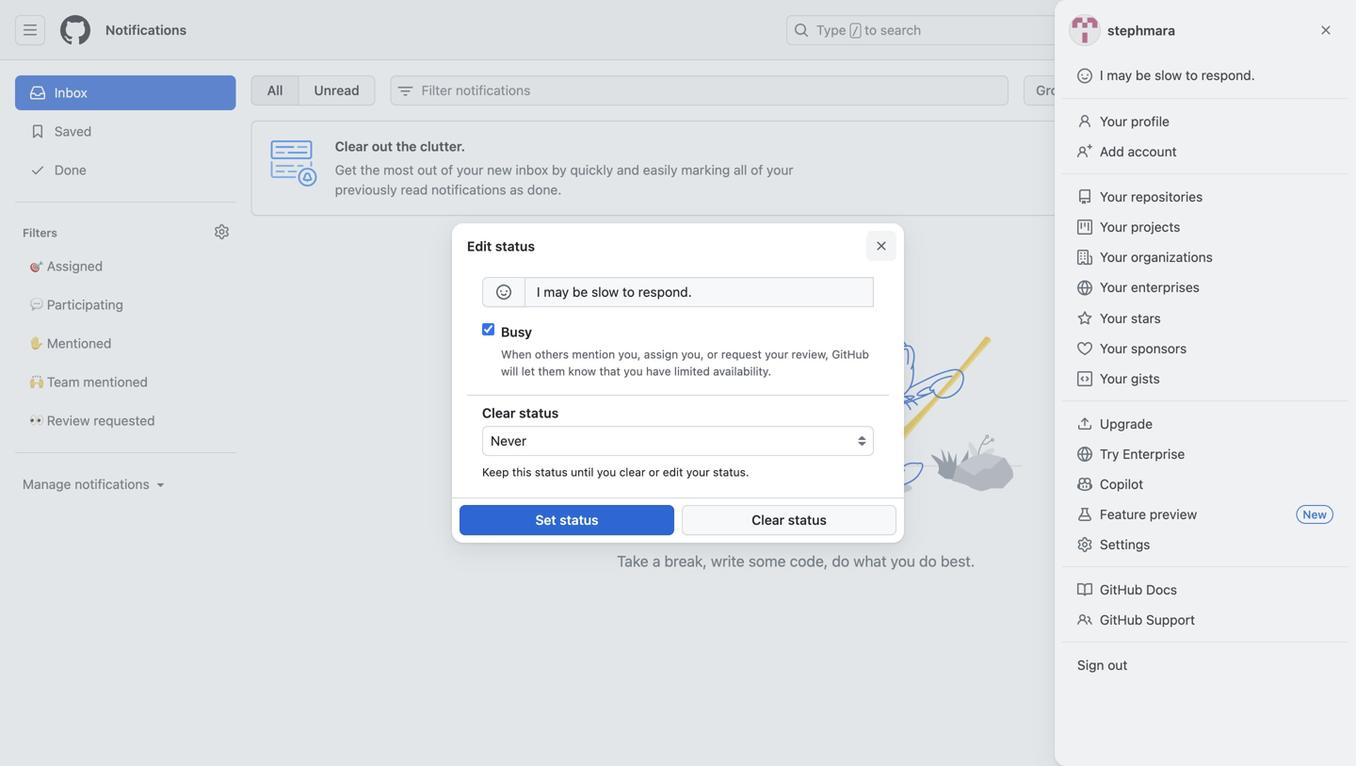 Task type: describe. For each thing, give the bounding box(es) containing it.
set
[[536, 512, 557, 528]]

repositories
[[1132, 189, 1203, 204]]

settings link
[[1070, 530, 1342, 560]]

your for your profile
[[1100, 114, 1128, 129]]

💬
[[30, 297, 43, 312]]

search
[[881, 22, 922, 38]]

you inside busy when others mention you, assign you, or request your review,           github will let them know that you have limited availability.
[[624, 364, 643, 378]]

clear inside button
[[752, 512, 785, 528]]

manage notifications
[[23, 476, 150, 492]]

all
[[734, 162, 748, 178]]

what
[[854, 552, 887, 570]]

customize filters image
[[215, 224, 230, 239]]

your projects
[[1100, 219, 1181, 235]]

edit
[[467, 238, 492, 254]]

What's your current status? text field
[[525, 277, 874, 307]]

request
[[722, 347, 762, 361]]

your for your organizations
[[1100, 249, 1128, 265]]

limited
[[675, 364, 710, 378]]

group by: date
[[1037, 82, 1130, 98]]

code alert image
[[267, 137, 320, 189]]

stephmara
[[1108, 22, 1176, 38]]

smiley image
[[497, 284, 512, 299]]

add account
[[1100, 144, 1177, 159]]

your for your enterprises
[[1100, 279, 1128, 295]]

busy when others mention you, assign you, or request your review,           github will let them know that you have limited availability.
[[501, 324, 870, 378]]

stars
[[1132, 310, 1162, 326]]

close image
[[1319, 23, 1334, 38]]

notifications inside popup button
[[75, 476, 150, 492]]

gists
[[1132, 371, 1161, 386]]

assign
[[644, 347, 679, 361]]

assigned
[[47, 258, 103, 274]]

have
[[646, 364, 671, 378]]

saved link
[[15, 114, 236, 149]]

notifications element
[[15, 60, 236, 650]]

2 of from the left
[[751, 162, 763, 178]]

github inside busy when others mention you, assign you, or request your review,           github will let them know that you have limited availability.
[[832, 347, 870, 361]]

others
[[535, 347, 569, 361]]

edit status dialog
[[452, 223, 905, 543]]

your sponsors
[[1100, 341, 1187, 356]]

your left new
[[457, 162, 484, 178]]

filter image
[[398, 84, 413, 99]]

your for your sponsors
[[1100, 341, 1128, 356]]

sign out link
[[1070, 650, 1342, 680]]

github support link
[[1070, 605, 1342, 635]]

mentioned
[[83, 374, 148, 390]]

saved
[[51, 123, 92, 139]]

status right this
[[535, 466, 568, 479]]

github for github docs
[[1100, 582, 1143, 597]]

feature
[[1100, 506, 1147, 522]]

by:
[[1078, 82, 1098, 98]]

all for all
[[267, 82, 283, 98]]

1 horizontal spatial the
[[396, 139, 417, 154]]

1 do from the left
[[833, 552, 850, 570]]

github for github support
[[1100, 612, 1143, 628]]

2 you, from the left
[[682, 347, 704, 361]]

new
[[487, 162, 512, 178]]

add
[[1100, 144, 1125, 159]]

group
[[1037, 82, 1075, 98]]

out for clear
[[372, 139, 393, 154]]

clear out the clutter. get the most out of your new inbox by quickly and easily marking all of your previously read notifications as done.
[[335, 139, 794, 197]]

you inside all caught up! take a break, write some code, do what you do best.
[[891, 552, 916, 570]]

preview
[[1150, 506, 1198, 522]]

availability.
[[713, 364, 772, 378]]

respond.
[[1202, 67, 1256, 83]]

most
[[384, 162, 414, 178]]

slow
[[1155, 67, 1183, 83]]

copilot
[[1100, 476, 1144, 492]]

0 horizontal spatial or
[[649, 466, 660, 479]]

settings
[[1100, 537, 1151, 552]]

manage notifications button
[[23, 475, 168, 494]]

github docs
[[1100, 582, 1178, 597]]

check image
[[30, 163, 45, 178]]

type
[[817, 22, 847, 38]]

command palette image
[[1094, 23, 1109, 38]]

support
[[1147, 612, 1196, 628]]

sponsors
[[1132, 341, 1187, 356]]

enterprise
[[1123, 446, 1186, 462]]

be
[[1136, 67, 1152, 83]]

your profile link
[[1070, 106, 1342, 137]]

Filter notifications text field
[[391, 75, 1009, 106]]

some
[[749, 552, 786, 570]]

up!
[[828, 521, 856, 543]]

account
[[1128, 144, 1177, 159]]

your right edit
[[687, 466, 710, 479]]

a
[[653, 552, 661, 570]]

let
[[522, 364, 535, 378]]

your for your repositories
[[1100, 189, 1128, 204]]

sign
[[1078, 657, 1105, 673]]

your repositories
[[1100, 189, 1203, 204]]

homepage image
[[60, 15, 90, 45]]

mention
[[572, 347, 615, 361]]

code,
[[790, 552, 829, 570]]

busy
[[501, 324, 532, 339]]

sign out
[[1078, 657, 1128, 673]]

this
[[512, 466, 532, 479]]

✋ mentioned link
[[15, 326, 236, 361]]

1 vertical spatial the
[[360, 162, 380, 178]]

to inside "i may be slow to respond." button
[[1186, 67, 1198, 83]]

clear inside 'clear out the clutter. get the most out of your new inbox by quickly and easily marking all of your previously read notifications as done.'
[[335, 139, 369, 154]]

/
[[852, 24, 859, 38]]

notifications inside 'clear out the clutter. get the most out of your new inbox by quickly and easily marking all of your previously read notifications as done.'
[[432, 182, 506, 197]]

0 vertical spatial to
[[865, 22, 877, 38]]

i may be slow to respond.
[[1100, 67, 1256, 83]]

get
[[335, 162, 357, 178]]

plus image
[[1149, 23, 1164, 38]]

filters
[[23, 226, 57, 239]]

1 horizontal spatial clear
[[482, 405, 516, 420]]

your for your projects
[[1100, 219, 1128, 235]]

read
[[401, 182, 428, 197]]

previously
[[335, 182, 397, 197]]

🎯 assigned link
[[15, 249, 236, 284]]

manage
[[23, 476, 71, 492]]



Task type: vqa. For each thing, say whether or not it's contained in the screenshot.
availability.
yes



Task type: locate. For each thing, give the bounding box(es) containing it.
✋ mentioned
[[30, 335, 112, 351]]

💬 participating link
[[15, 287, 236, 322]]

docs
[[1147, 582, 1178, 597]]

you right what
[[891, 552, 916, 570]]

try enterprise
[[1100, 446, 1186, 462]]

all left unread
[[267, 82, 283, 98]]

your gists link
[[1070, 364, 1342, 394]]

🙌 team mentioned
[[30, 374, 148, 390]]

keep this status until you clear or edit your status.
[[482, 466, 749, 479]]

github down github docs
[[1100, 612, 1143, 628]]

unread button
[[298, 75, 376, 106]]

1 horizontal spatial all
[[737, 521, 759, 543]]

0 vertical spatial all
[[267, 82, 283, 98]]

enterprises
[[1132, 279, 1200, 295]]

of right all
[[751, 162, 763, 178]]

0 horizontal spatial triangle down image
[[153, 477, 168, 492]]

dialog containing stephmara
[[0, 0, 1357, 766]]

0 horizontal spatial you
[[597, 466, 616, 479]]

1 horizontal spatial triangle down image
[[1134, 83, 1149, 98]]

triangle down image right date in the right of the page
[[1134, 83, 1149, 98]]

github up github support
[[1100, 582, 1143, 597]]

1 horizontal spatial do
[[920, 552, 937, 570]]

close image
[[874, 238, 889, 253]]

your left gists
[[1100, 371, 1128, 386]]

0 horizontal spatial you,
[[619, 347, 641, 361]]

do left best.
[[920, 552, 937, 570]]

quickly
[[570, 162, 614, 178]]

notifications
[[432, 182, 506, 197], [75, 476, 150, 492]]

0 horizontal spatial do
[[833, 552, 850, 570]]

2 horizontal spatial you
[[891, 552, 916, 570]]

1 horizontal spatial you
[[624, 364, 643, 378]]

2 do from the left
[[920, 552, 937, 570]]

0 horizontal spatial all
[[267, 82, 283, 98]]

your up add
[[1100, 114, 1128, 129]]

notifications link
[[98, 15, 194, 45]]

0 vertical spatial out
[[372, 139, 393, 154]]

your left review,
[[765, 347, 789, 361]]

github right review,
[[832, 347, 870, 361]]

triangle down image right 'plus' image
[[1167, 21, 1182, 36]]

your enterprises link
[[1070, 272, 1342, 303]]

by
[[552, 162, 567, 178]]

👀
[[30, 413, 43, 428]]

👀 review requested
[[30, 413, 155, 428]]

1 vertical spatial triangle down image
[[1134, 83, 1149, 98]]

0 horizontal spatial notifications
[[75, 476, 150, 492]]

upgrade
[[1100, 416, 1153, 432]]

clear status
[[482, 405, 559, 420], [752, 512, 827, 528]]

your up your projects
[[1100, 189, 1128, 204]]

github inside github docs 'link'
[[1100, 582, 1143, 597]]

that
[[600, 364, 621, 378]]

notifications down "requested"
[[75, 476, 150, 492]]

all inside all caught up! take a break, write some code, do what you do best.
[[737, 521, 759, 543]]

2 horizontal spatial out
[[1108, 657, 1128, 673]]

review,
[[792, 347, 829, 361]]

your inside "link"
[[1100, 341, 1128, 356]]

inbox link
[[15, 75, 236, 110]]

you, up "limited"
[[682, 347, 704, 361]]

inbox zero image
[[570, 291, 1023, 505]]

triangle down image down 👀 review requested link
[[153, 477, 168, 492]]

2 vertical spatial you
[[891, 552, 916, 570]]

done
[[51, 162, 86, 178]]

1 vertical spatial notifications
[[75, 476, 150, 492]]

clear status down let
[[482, 405, 559, 420]]

your for your gists
[[1100, 371, 1128, 386]]

all inside button
[[267, 82, 283, 98]]

your enterprises
[[1100, 279, 1200, 295]]

1 vertical spatial you
[[597, 466, 616, 479]]

clear status button
[[682, 505, 897, 535]]

dismiss button
[[1135, 134, 1216, 164]]

inbox
[[54, 85, 87, 100]]

try
[[1100, 446, 1120, 462]]

do left what
[[833, 552, 850, 570]]

your
[[457, 162, 484, 178], [767, 162, 794, 178], [765, 347, 789, 361], [687, 466, 710, 479]]

clear status inside button
[[752, 512, 827, 528]]

0 vertical spatial you
[[624, 364, 643, 378]]

unread
[[314, 82, 360, 98]]

you right the until
[[597, 466, 616, 479]]

2 horizontal spatial clear
[[752, 512, 785, 528]]

0 vertical spatial clear
[[335, 139, 369, 154]]

caught
[[763, 521, 824, 543]]

your profile
[[1100, 114, 1170, 129]]

the
[[396, 139, 417, 154], [360, 162, 380, 178]]

as
[[510, 182, 524, 197]]

type / to search
[[817, 22, 922, 38]]

1 vertical spatial to
[[1186, 67, 1198, 83]]

edit
[[663, 466, 683, 479]]

0 horizontal spatial out
[[372, 139, 393, 154]]

clear
[[335, 139, 369, 154], [482, 405, 516, 420], [752, 512, 785, 528]]

🎯
[[30, 258, 43, 274]]

when
[[501, 347, 532, 361]]

github inside github support link
[[1100, 612, 1143, 628]]

all caught up! take a break, write some code, do what you do best.
[[617, 521, 976, 570]]

all up some
[[737, 521, 759, 543]]

notifications
[[106, 22, 187, 38]]

0 vertical spatial clear status
[[482, 405, 559, 420]]

or left edit
[[649, 466, 660, 479]]

clear status up code,
[[752, 512, 827, 528]]

1 horizontal spatial or
[[707, 347, 718, 361]]

write
[[711, 552, 745, 570]]

your projects link
[[1070, 212, 1342, 242]]

done link
[[15, 153, 236, 187]]

0 vertical spatial or
[[707, 347, 718, 361]]

or
[[707, 347, 718, 361], [649, 466, 660, 479]]

of
[[441, 162, 453, 178], [751, 162, 763, 178]]

status down let
[[519, 405, 559, 420]]

1 horizontal spatial of
[[751, 162, 763, 178]]

github support
[[1100, 612, 1196, 628]]

easily
[[643, 162, 678, 178]]

1 horizontal spatial out
[[418, 162, 437, 178]]

team
[[47, 374, 80, 390]]

0 vertical spatial the
[[396, 139, 417, 154]]

status right set
[[560, 512, 599, 528]]

1 your from the top
[[1100, 114, 1128, 129]]

of down clutter.
[[441, 162, 453, 178]]

5 your from the top
[[1100, 279, 1128, 295]]

profile
[[1132, 114, 1170, 129]]

keep
[[482, 466, 509, 479]]

clear up get
[[335, 139, 369, 154]]

mentioned
[[47, 335, 112, 351]]

6 your from the top
[[1100, 310, 1128, 326]]

👀 review requested link
[[15, 403, 236, 438]]

0 horizontal spatial to
[[865, 22, 877, 38]]

Busy checkbox
[[482, 323, 495, 335]]

clear down will
[[482, 405, 516, 420]]

0 horizontal spatial clear
[[335, 139, 369, 154]]

best.
[[941, 552, 976, 570]]

copilot link
[[1070, 469, 1342, 499]]

marking
[[681, 162, 730, 178]]

inbox image
[[30, 85, 45, 100]]

your up your stars
[[1100, 279, 1128, 295]]

your left the stars
[[1100, 310, 1128, 326]]

4 your from the top
[[1100, 249, 1128, 265]]

0 horizontal spatial the
[[360, 162, 380, 178]]

1 horizontal spatial clear status
[[752, 512, 827, 528]]

dismiss
[[1151, 141, 1200, 156]]

your left projects
[[1100, 219, 1128, 235]]

clear up some
[[752, 512, 785, 528]]

or up "limited"
[[707, 347, 718, 361]]

or inside busy when others mention you, assign you, or request your review,           github will let them know that you have limited availability.
[[707, 347, 718, 361]]

all for all caught up! take a break, write some code, do what you do best.
[[737, 521, 759, 543]]

out up most
[[372, 139, 393, 154]]

all
[[267, 82, 283, 98], [737, 521, 759, 543]]

1 horizontal spatial you,
[[682, 347, 704, 361]]

2 vertical spatial triangle down image
[[153, 477, 168, 492]]

your organizations link
[[1070, 242, 1342, 272]]

inbox
[[516, 162, 549, 178]]

0 vertical spatial notifications
[[432, 182, 506, 197]]

0 horizontal spatial clear status
[[482, 405, 559, 420]]

feature preview button
[[1070, 499, 1342, 530]]

💬 participating
[[30, 297, 123, 312]]

your inside busy when others mention you, assign you, or request your review,           github will let them know that you have limited availability.
[[765, 347, 789, 361]]

know
[[569, 364, 596, 378]]

0 vertical spatial github
[[832, 347, 870, 361]]

triangle down image
[[1167, 21, 1182, 36], [1134, 83, 1149, 98], [153, 477, 168, 492]]

feature preview
[[1100, 506, 1198, 522]]

1 vertical spatial all
[[737, 521, 759, 543]]

your for your stars
[[1100, 310, 1128, 326]]

3 your from the top
[[1100, 219, 1128, 235]]

1 of from the left
[[441, 162, 453, 178]]

break,
[[665, 552, 708, 570]]

1 vertical spatial out
[[418, 162, 437, 178]]

1 vertical spatial github
[[1100, 582, 1143, 597]]

status left up!
[[788, 512, 827, 528]]

2 your from the top
[[1100, 189, 1128, 204]]

2 horizontal spatial triangle down image
[[1167, 21, 1182, 36]]

the up previously
[[360, 162, 380, 178]]

done.
[[527, 182, 562, 197]]

your organizations
[[1100, 249, 1213, 265]]

participating
[[47, 297, 123, 312]]

dialog
[[0, 0, 1357, 766]]

to right /
[[865, 22, 877, 38]]

bookmark image
[[30, 124, 45, 139]]

None search field
[[391, 75, 1009, 106]]

8 your from the top
[[1100, 371, 1128, 386]]

0 vertical spatial triangle down image
[[1167, 21, 1182, 36]]

notifications down new
[[432, 182, 506, 197]]

the up most
[[396, 139, 417, 154]]

status
[[495, 238, 535, 254], [519, 405, 559, 420], [535, 466, 568, 479], [560, 512, 599, 528], [788, 512, 827, 528]]

1 vertical spatial or
[[649, 466, 660, 479]]

i
[[1100, 67, 1104, 83]]

to right slow
[[1186, 67, 1198, 83]]

your repositories link
[[1070, 182, 1342, 212]]

you right the that
[[624, 364, 643, 378]]

out right sign
[[1108, 657, 1128, 673]]

7 your from the top
[[1100, 341, 1128, 356]]

github
[[832, 347, 870, 361], [1100, 582, 1143, 597], [1100, 612, 1143, 628]]

2 vertical spatial clear
[[752, 512, 785, 528]]

1 horizontal spatial to
[[1186, 67, 1198, 83]]

set status
[[536, 512, 599, 528]]

2 vertical spatial out
[[1108, 657, 1128, 673]]

1 vertical spatial clear status
[[752, 512, 827, 528]]

1 horizontal spatial notifications
[[432, 182, 506, 197]]

your down your projects
[[1100, 249, 1128, 265]]

1 you, from the left
[[619, 347, 641, 361]]

0 horizontal spatial of
[[441, 162, 453, 178]]

you
[[624, 364, 643, 378], [597, 466, 616, 479], [891, 552, 916, 570]]

triangle down image inside the manage notifications popup button
[[153, 477, 168, 492]]

2 vertical spatial github
[[1100, 612, 1143, 628]]

you,
[[619, 347, 641, 361], [682, 347, 704, 361]]

out for sign
[[1108, 657, 1128, 673]]

until
[[571, 466, 594, 479]]

status right edit
[[495, 238, 535, 254]]

your gists
[[1100, 371, 1161, 386]]

1 vertical spatial clear
[[482, 405, 516, 420]]

you, up the that
[[619, 347, 641, 361]]

clear
[[620, 466, 646, 479]]

requested
[[94, 413, 155, 428]]

out up read
[[418, 162, 437, 178]]

your right all
[[767, 162, 794, 178]]

your up 'your gists'
[[1100, 341, 1128, 356]]



